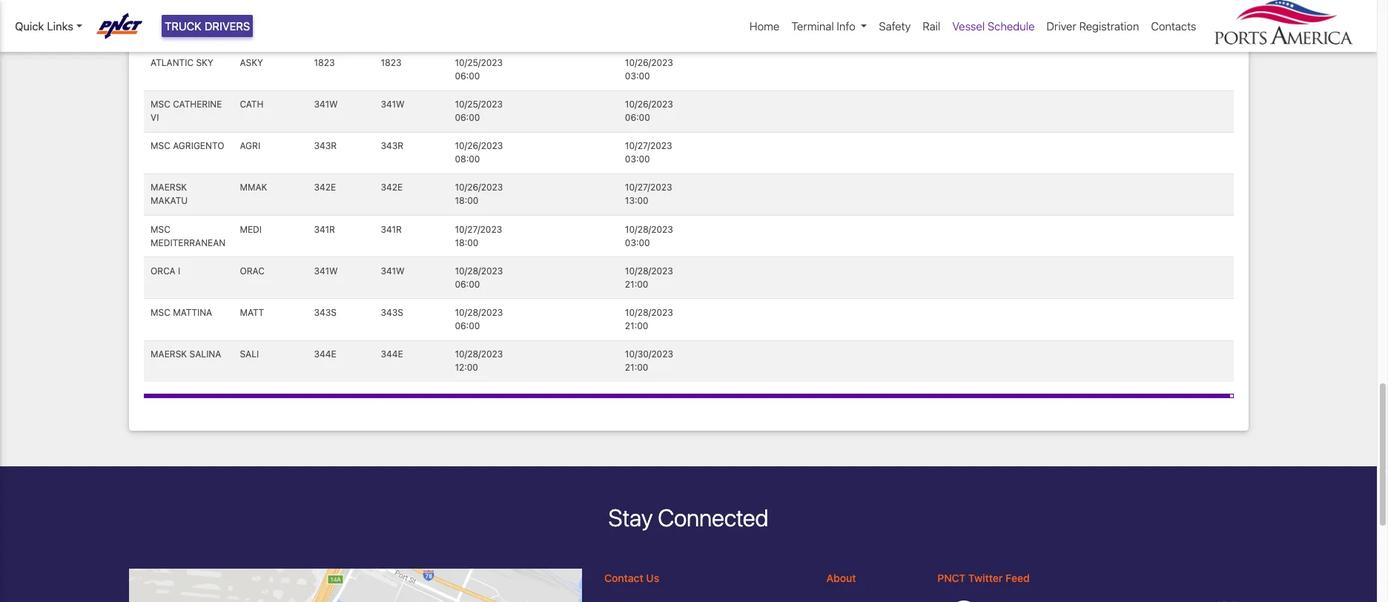 Task type: locate. For each thing, give the bounding box(es) containing it.
06:00 for cath
[[455, 112, 480, 123]]

18:00
[[455, 195, 479, 207], [455, 237, 479, 248]]

1 vertical spatial 10/28/2023 06:00
[[455, 307, 503, 332]]

safety link
[[873, 12, 917, 40]]

0 horizontal spatial 343s
[[314, 307, 337, 318]]

10/26/2023 down 10/26/2023 03:00
[[625, 99, 673, 110]]

2 03:00 from the top
[[625, 154, 650, 165]]

2 10/28/2023 06:00 from the top
[[455, 307, 503, 332]]

1 vertical spatial 10/25/2023 06:00
[[455, 99, 503, 123]]

344e
[[314, 349, 336, 360], [381, 349, 403, 360]]

03:00 inside 10/27/2023 03:00
[[625, 154, 650, 165]]

18:00 inside 10/26/2023 18:00
[[455, 195, 479, 207]]

2 1823 from the left
[[381, 57, 402, 68]]

10/26/2023 for 06:00
[[625, 99, 673, 110]]

1 10/28/2023 06:00 from the top
[[455, 265, 503, 290]]

msc up the vi
[[151, 99, 170, 110]]

2 344e from the left
[[381, 349, 403, 360]]

0 horizontal spatial 344e
[[314, 349, 336, 360]]

10/27/2023 down 10/26/2023 18:00
[[455, 224, 502, 235]]

10/28/2023 up 12:00
[[455, 349, 503, 360]]

quick links
[[15, 19, 73, 33]]

1 horizontal spatial 343s
[[381, 307, 403, 318]]

1 18:00 from the top
[[455, 195, 479, 207]]

21:00 down 10/28/2023 03:00
[[625, 279, 649, 290]]

10/25/2023 06:00
[[455, 57, 503, 82], [455, 99, 503, 123]]

home
[[750, 19, 780, 33]]

03:00 up 10/27/2023 13:00
[[625, 154, 650, 165]]

10/28/2023 06:00
[[455, 265, 503, 290], [455, 307, 503, 332]]

10/30/2023
[[625, 349, 673, 360]]

3 03:00 from the top
[[625, 237, 650, 248]]

msc left mattina
[[151, 307, 170, 318]]

03:00 down 13:00
[[625, 237, 650, 248]]

msc mattina
[[151, 307, 212, 318]]

18:00 for 10/26/2023 18:00
[[455, 195, 479, 207]]

2 21:00 from the top
[[625, 320, 649, 332]]

msc down the vi
[[151, 140, 170, 152]]

0 horizontal spatial 341r
[[314, 224, 335, 235]]

10/27/2023 13:00
[[625, 182, 672, 207]]

msc mediterranean
[[151, 224, 226, 248]]

10/28/2023 06:00 down 10/27/2023 18:00
[[455, 265, 503, 290]]

1 vertical spatial 21:00
[[625, 320, 649, 332]]

03:00 up 10/26/2023 06:00
[[625, 70, 650, 82]]

1 maersk from the top
[[151, 182, 187, 193]]

341w
[[314, 99, 338, 110], [381, 99, 405, 110], [314, 265, 338, 277], [381, 265, 405, 277]]

rail
[[923, 19, 941, 33]]

1823
[[314, 57, 335, 68], [381, 57, 402, 68]]

10/28/2023 down 10/28/2023 03:00
[[625, 265, 673, 277]]

2 vertical spatial 03:00
[[625, 237, 650, 248]]

10/25/2023
[[455, 57, 503, 68], [455, 99, 503, 110]]

1 10/25/2023 from the top
[[455, 57, 503, 68]]

maersk up makatu
[[151, 182, 187, 193]]

0 vertical spatial 10/28/2023 21:00
[[625, 265, 673, 290]]

10/26/2023
[[625, 57, 673, 68], [625, 99, 673, 110], [455, 140, 503, 152], [455, 182, 503, 193]]

maersk inside maersk makatu
[[151, 182, 187, 193]]

18:00 up 10/27/2023 18:00
[[455, 195, 479, 207]]

0 vertical spatial 21:00
[[625, 279, 649, 290]]

10/26/2023 06:00
[[625, 99, 673, 123]]

stay
[[609, 503, 653, 532]]

10/27/2023 down 10/26/2023 06:00
[[625, 140, 672, 152]]

2 10/28/2023 21:00 from the top
[[625, 307, 673, 332]]

03:00 for 10/28/2023 03:00
[[625, 237, 650, 248]]

0 vertical spatial 10/25/2023 06:00
[[455, 57, 503, 82]]

msc for msc agrigento
[[151, 140, 170, 152]]

10/27/2023 for 18:00
[[455, 224, 502, 235]]

10/17/2023
[[815, 15, 862, 26]]

2 343s from the left
[[381, 307, 403, 318]]

03:00 for 10/26/2023 03:00
[[625, 70, 650, 82]]

2 vertical spatial 10/27/2023
[[455, 224, 502, 235]]

msc inside msc mediterranean
[[151, 224, 170, 235]]

343s
[[314, 307, 337, 318], [381, 307, 403, 318]]

msc inside the msc catherine vi
[[151, 99, 170, 110]]

0 vertical spatial maersk
[[151, 182, 187, 193]]

1 03:00 from the top
[[625, 70, 650, 82]]

orca i
[[151, 265, 180, 277]]

0 vertical spatial 10/25/2023
[[455, 57, 503, 68]]

10/28/2023 06:00 up 10/28/2023 12:00
[[455, 307, 503, 332]]

4 msc from the top
[[151, 224, 170, 235]]

2 msc from the top
[[151, 99, 170, 110]]

10/27/2023 up 13:00
[[625, 182, 672, 193]]

contacts
[[1151, 19, 1197, 33]]

0 vertical spatial 03:00
[[625, 70, 650, 82]]

10/28/2023 21:00 for 343s
[[625, 307, 673, 332]]

1 horizontal spatial 1823
[[381, 57, 402, 68]]

pnct twitter feed
[[938, 572, 1030, 585]]

cath
[[240, 99, 264, 110]]

10/28/2023
[[625, 224, 673, 235], [455, 265, 503, 277], [625, 265, 673, 277], [455, 307, 503, 318], [625, 307, 673, 318], [455, 349, 503, 360]]

0 horizontal spatial 342e
[[314, 182, 336, 193]]

1 21:00 from the top
[[625, 279, 649, 290]]

18:00 inside 10/27/2023 18:00
[[455, 237, 479, 248]]

10/26/2023 up the 08:00
[[455, 140, 503, 152]]

10/28/2023 down 10/27/2023 18:00
[[455, 265, 503, 277]]

1 342e from the left
[[314, 182, 336, 193]]

registration
[[1080, 19, 1140, 33]]

driver
[[1047, 19, 1077, 33]]

2 342e from the left
[[381, 182, 403, 193]]

0 vertical spatial 10/27/2023
[[625, 140, 672, 152]]

10/28/2023 21:00 down 10/28/2023 03:00
[[625, 265, 673, 290]]

10/20/2023
[[986, 15, 1034, 26]]

vessel schedule link
[[947, 12, 1041, 40]]

maersk
[[151, 182, 187, 193], [151, 349, 187, 360]]

03:00
[[625, 70, 650, 82], [625, 154, 650, 165], [625, 237, 650, 248]]

1 vertical spatial 03:00
[[625, 154, 650, 165]]

03:00 inside 10/26/2023 03:00
[[625, 70, 650, 82]]

10/27/2023 for 03:00
[[625, 140, 672, 152]]

10/27/2023 for 13:00
[[625, 182, 672, 193]]

1 msc from the top
[[151, 15, 170, 26]]

343r
[[314, 140, 337, 152], [381, 140, 404, 152]]

msc inside msc sao paulo v
[[151, 15, 170, 26]]

about
[[827, 572, 856, 585]]

21:00
[[625, 279, 649, 290], [625, 320, 649, 332], [625, 362, 649, 373]]

msc agrigento
[[151, 140, 224, 152]]

2 10/25/2023 from the top
[[455, 99, 503, 110]]

2 10/25/2023 06:00 from the top
[[455, 99, 503, 123]]

1 vertical spatial 18:00
[[455, 237, 479, 248]]

10/28/2023 21:00
[[625, 265, 673, 290], [625, 307, 673, 332]]

mediterranean
[[151, 237, 226, 248]]

salina
[[190, 349, 221, 360]]

10/28/2023 down 13:00
[[625, 224, 673, 235]]

1 vertical spatial 10/28/2023 21:00
[[625, 307, 673, 332]]

1 vertical spatial 10/25/2023
[[455, 99, 503, 110]]

10/25/2023 06:00 for 1823
[[455, 57, 503, 82]]

atlantic sky
[[151, 57, 213, 68]]

18:00 down 10/26/2023 18:00
[[455, 237, 479, 248]]

10/28/2023 03:00
[[625, 224, 673, 248]]

1 344e from the left
[[314, 349, 336, 360]]

sky
[[196, 57, 213, 68]]

21:00 inside 10/30/2023 21:00
[[625, 362, 649, 373]]

1 vertical spatial maersk
[[151, 349, 187, 360]]

1 horizontal spatial 344e
[[381, 349, 403, 360]]

1 horizontal spatial 343r
[[381, 140, 404, 152]]

msc for msc catherine vi
[[151, 99, 170, 110]]

12:00
[[455, 362, 478, 373]]

342e
[[314, 182, 336, 193], [381, 182, 403, 193]]

0 horizontal spatial 343r
[[314, 140, 337, 152]]

msc
[[151, 15, 170, 26], [151, 99, 170, 110], [151, 140, 170, 152], [151, 224, 170, 235], [151, 307, 170, 318]]

1 horizontal spatial 341r
[[381, 224, 402, 235]]

10/30/2023 21:00
[[625, 349, 673, 373]]

drivers
[[205, 19, 250, 33]]

10/28/2023 21:00 up 10/30/2023
[[625, 307, 673, 332]]

06:00
[[455, 70, 480, 82], [455, 112, 480, 123], [625, 112, 650, 123], [455, 279, 480, 290], [455, 320, 480, 332]]

06:00 for matt
[[455, 320, 480, 332]]

10/26/2023 down the 08:00
[[455, 182, 503, 193]]

vi
[[151, 112, 159, 123]]

0 vertical spatial 18:00
[[455, 195, 479, 207]]

msc down makatu
[[151, 224, 170, 235]]

10/28/2023 06:00 for 341w
[[455, 265, 503, 290]]

mattina
[[173, 307, 212, 318]]

3 msc from the top
[[151, 140, 170, 152]]

maersk left salina
[[151, 349, 187, 360]]

08:00
[[455, 154, 480, 165]]

5 msc from the top
[[151, 307, 170, 318]]

03:00 inside 10/28/2023 03:00
[[625, 237, 650, 248]]

1 horizontal spatial 342e
[[381, 182, 403, 193]]

1 1823 from the left
[[314, 57, 335, 68]]

2 vertical spatial 21:00
[[625, 362, 649, 373]]

quick
[[15, 19, 44, 33]]

1 vertical spatial 10/27/2023
[[625, 182, 672, 193]]

2 maersk from the top
[[151, 349, 187, 360]]

21:00 up 10/30/2023
[[625, 320, 649, 332]]

medi
[[240, 224, 262, 235]]

3 21:00 from the top
[[625, 362, 649, 373]]

links
[[47, 19, 73, 33]]

vessel schedule
[[953, 19, 1035, 33]]

0 horizontal spatial 1823
[[314, 57, 335, 68]]

schedule
[[988, 19, 1035, 33]]

2 18:00 from the top
[[455, 237, 479, 248]]

10/26/2023 up 10/26/2023 06:00
[[625, 57, 673, 68]]

pnct
[[938, 572, 966, 585]]

1 10/25/2023 06:00 from the top
[[455, 57, 503, 82]]

10/26/2023 18:00
[[455, 182, 503, 207]]

21:00 down 10/30/2023
[[625, 362, 649, 373]]

msc up v
[[151, 15, 170, 26]]

10/26/2023 for 08:00
[[455, 140, 503, 152]]

341r
[[314, 224, 335, 235], [381, 224, 402, 235]]

0 vertical spatial 10/28/2023 06:00
[[455, 265, 503, 290]]

1 10/28/2023 21:00 from the top
[[625, 265, 673, 290]]



Task type: vqa. For each thing, say whether or not it's contained in the screenshot.
MAERSK MAKATU's MAERSK
yes



Task type: describe. For each thing, give the bounding box(es) containing it.
contact
[[605, 572, 644, 585]]

driver registration
[[1047, 19, 1140, 33]]

feed
[[1006, 572, 1030, 585]]

2 343r from the left
[[381, 140, 404, 152]]

vessel
[[953, 19, 985, 33]]

msc catherine vi
[[151, 99, 222, 123]]

terminal
[[792, 19, 834, 33]]

truck drivers
[[165, 19, 250, 33]]

21:00 for 344e
[[625, 362, 649, 373]]

13:00
[[625, 195, 649, 207]]

terminal info
[[792, 19, 856, 33]]

10/26/2023 08:00
[[455, 140, 503, 165]]

contacts link
[[1145, 12, 1203, 40]]

10/28/2023 21:00 for 341w
[[625, 265, 673, 290]]

stay connected
[[609, 503, 769, 532]]

06:00 inside 10/26/2023 06:00
[[625, 112, 650, 123]]

10/28/2023 06:00 for 343s
[[455, 307, 503, 332]]

sali
[[240, 349, 259, 360]]

1 343r from the left
[[314, 140, 337, 152]]

maersk for maersk salina
[[151, 349, 187, 360]]

maersk makatu
[[151, 182, 188, 207]]

21:00 for 341w
[[625, 279, 649, 290]]

10/25/2023 for 341w
[[455, 99, 503, 110]]

catherine
[[173, 99, 222, 110]]

info
[[837, 19, 856, 33]]

us
[[646, 572, 659, 585]]

truck
[[165, 19, 202, 33]]

agrigento
[[173, 140, 224, 152]]

06:00 for asky
[[455, 70, 480, 82]]

21:00 for 343s
[[625, 320, 649, 332]]

2 341r from the left
[[381, 224, 402, 235]]

atlantic
[[151, 57, 194, 68]]

v
[[151, 29, 157, 40]]

matt
[[240, 307, 264, 318]]

10/25/2023 06:00 for 341w
[[455, 99, 503, 123]]

10/27/2023 18:00
[[455, 224, 502, 248]]

10/26/2023 for 18:00
[[455, 182, 503, 193]]

contact us
[[605, 572, 659, 585]]

rail link
[[917, 12, 947, 40]]

10/26/2023 for 03:00
[[625, 57, 673, 68]]

agri
[[240, 140, 260, 152]]

msc sao paulo v
[[151, 15, 223, 40]]

paulo
[[194, 15, 223, 26]]

safety
[[879, 19, 911, 33]]

msc for msc mattina
[[151, 307, 170, 318]]

10/27/2023 03:00
[[625, 140, 672, 165]]

driver registration link
[[1041, 12, 1145, 40]]

terminal info link
[[786, 12, 873, 40]]

mmak
[[240, 182, 267, 193]]

10/25/2023 for 1823
[[455, 57, 503, 68]]

makatu
[[151, 195, 188, 207]]

sao
[[173, 15, 191, 26]]

i
[[178, 265, 180, 277]]

quick links link
[[15, 18, 82, 34]]

asky
[[240, 57, 263, 68]]

10/26/2023 03:00
[[625, 57, 673, 82]]

10/28/2023 up 10/30/2023
[[625, 307, 673, 318]]

truck drivers link
[[162, 15, 253, 37]]

maersk for maersk makatu
[[151, 182, 187, 193]]

connected
[[658, 503, 769, 532]]

msc for msc sao paulo v
[[151, 15, 170, 26]]

1 343s from the left
[[314, 307, 337, 318]]

10/28/2023 12:00
[[455, 349, 503, 373]]

msc for msc mediterranean
[[151, 224, 170, 235]]

03:00 for 10/27/2023 03:00
[[625, 154, 650, 165]]

10/28/2023 up 10/28/2023 12:00
[[455, 307, 503, 318]]

06:00 for orac
[[455, 279, 480, 290]]

mspu
[[240, 15, 266, 26]]

home link
[[744, 12, 786, 40]]

orca
[[151, 265, 176, 277]]

orac
[[240, 265, 265, 277]]

twitter
[[969, 572, 1003, 585]]

maersk salina
[[151, 349, 221, 360]]

1 341r from the left
[[314, 224, 335, 235]]

18:00 for 10/27/2023 18:00
[[455, 237, 479, 248]]



